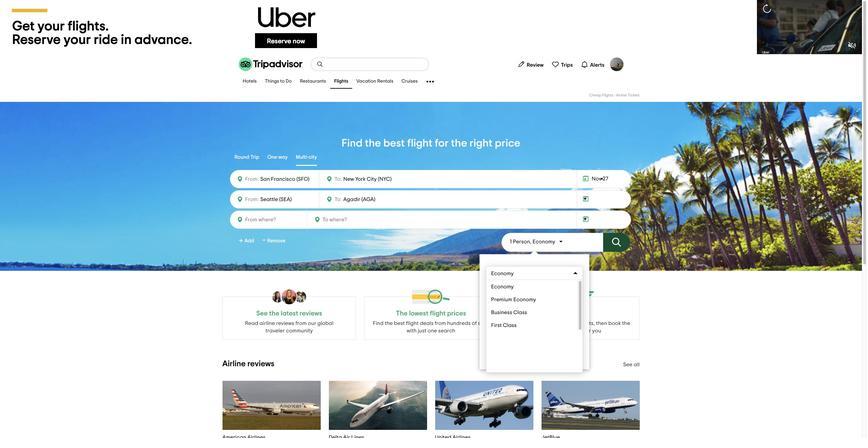 Task type: describe. For each thing, give the bounding box(es) containing it.
0 vertical spatial -
[[615, 94, 616, 97]]

reviews inside read airline reviews from our global traveler community
[[276, 321, 295, 326]]

the for find the best flight deals from hundreds of sites with just one search
[[385, 321, 393, 326]]

business class
[[492, 310, 528, 316]]

1 adult (18-64)
[[487, 299, 520, 305]]

64)
[[512, 299, 520, 305]]

profile picture image
[[610, 58, 624, 71]]

with
[[407, 329, 417, 334]]

1 to where? text field from the top
[[342, 175, 404, 184]]

1 person , economy
[[510, 239, 556, 245]]

sites
[[478, 321, 490, 326]]

person
[[513, 239, 531, 245]]

(0-
[[513, 328, 519, 333]]

latest
[[281, 311, 298, 317]]

review link
[[515, 58, 547, 71]]

1 horizontal spatial flyscore
[[560, 311, 587, 317]]

nov
[[592, 176, 602, 182]]

1 vertical spatial -
[[263, 235, 266, 246]]

one search
[[428, 329, 456, 334]]

alerts link
[[579, 58, 608, 71]]

tickets
[[628, 94, 640, 97]]

1 horizontal spatial airline
[[617, 94, 627, 97]]

airline reviews link
[[223, 360, 275, 369]]

trips
[[562, 62, 573, 68]]

review
[[527, 62, 544, 68]]

0 horizontal spatial flights
[[335, 79, 349, 84]]

class for business class
[[514, 310, 528, 316]]

multi-
[[296, 155, 309, 160]]

see for see all
[[624, 362, 633, 368]]

1 for 1 adult (18-64)
[[487, 299, 489, 305]]

to inside the "use flyscore to compare flights, then book the one that is right for you"
[[549, 321, 554, 326]]

From where? text field
[[244, 215, 303, 225]]

from inside find the best flight deals from hundreds of sites with just one search
[[435, 321, 446, 326]]

restaurants link
[[296, 75, 330, 89]]

vacation rentals link
[[353, 75, 398, 89]]

2 horizontal spatial reviews
[[300, 311, 322, 317]]

see all link
[[624, 362, 640, 368]]

,
[[531, 239, 532, 245]]

best for deals
[[394, 321, 405, 326]]

that
[[556, 329, 566, 334]]

one-way link
[[268, 150, 288, 166]]

seniors
[[491, 314, 509, 319]]

cruises link
[[398, 75, 422, 89]]

see the latest reviews
[[257, 311, 322, 317]]

all
[[634, 362, 640, 368]]

1 for 1 person , economy
[[510, 239, 512, 245]]

one-
[[268, 155, 279, 160]]

0 for 0 children (0-17)
[[487, 328, 490, 333]]

trip
[[251, 155, 259, 160]]

(65+)
[[510, 314, 522, 319]]

city
[[309, 155, 317, 160]]

just
[[418, 329, 427, 334]]

from inside read airline reviews from our global traveler community
[[296, 321, 307, 326]]

for you
[[585, 329, 602, 334]]

then
[[597, 321, 608, 326]]

1 horizontal spatial flights
[[603, 94, 614, 97]]

1 vertical spatial airline
[[223, 360, 246, 369]]

see all
[[624, 362, 640, 368]]

cheap flights - airline tickets
[[590, 94, 640, 97]]

best for for
[[384, 138, 405, 149]]

things to do link
[[261, 75, 296, 89]]

rentals
[[378, 79, 394, 84]]

alerts
[[591, 62, 605, 68]]

of
[[472, 321, 477, 326]]

children
[[491, 328, 511, 333]]

the inside the "use flyscore to compare flights, then book the one that is right for you"
[[623, 321, 631, 326]]

+
[[239, 237, 243, 246]]

airline
[[260, 321, 275, 326]]

premium economy
[[492, 297, 537, 303]]

0 children (0-17)
[[487, 328, 525, 333]]

hotels link
[[239, 75, 261, 89]]

multi-city
[[296, 155, 317, 160]]

is
[[567, 329, 571, 334]]

for
[[435, 138, 449, 149]]

restaurants
[[300, 79, 326, 84]]

the
[[396, 311, 408, 317]]

vacation rentals
[[357, 79, 394, 84]]

from: for 2nd to where? text field from the bottom of the page
[[245, 177, 259, 182]]

our
[[308, 321, 317, 326]]

round trip link
[[235, 150, 259, 166]]

business
[[492, 310, 513, 316]]

one
[[545, 329, 554, 334]]

to: for 2nd to where? text field from the bottom of the page
[[335, 177, 342, 182]]



Task type: locate. For each thing, give the bounding box(es) containing it.
From where? text field
[[259, 175, 315, 184], [259, 195, 315, 204]]

round
[[235, 155, 250, 160]]

0 horizontal spatial see
[[257, 311, 268, 317]]

compare
[[555, 321, 578, 326]]

1 vertical spatial to
[[549, 321, 554, 326]]

1 vertical spatial right
[[572, 329, 583, 334]]

to left do
[[280, 79, 285, 84]]

2 vertical spatial reviews
[[248, 360, 275, 369]]

1 vertical spatial flyscore
[[526, 321, 548, 326]]

see up airline
[[257, 311, 268, 317]]

global
[[318, 321, 334, 326]]

0 for 0 seniors (65+)
[[487, 314, 490, 319]]

2 to where? text field from the top
[[342, 195, 404, 204]]

+ add
[[239, 237, 254, 246]]

1 from from the left
[[296, 321, 307, 326]]

0 down sites
[[487, 328, 490, 333]]

book
[[609, 321, 622, 326]]

0 vertical spatial from where? text field
[[259, 175, 315, 184]]

use
[[516, 321, 525, 326]]

0 vertical spatial to where? text field
[[342, 175, 404, 184]]

0 vertical spatial to
[[280, 79, 285, 84]]

1
[[510, 239, 512, 245], [487, 299, 489, 305]]

1 horizontal spatial see
[[624, 362, 633, 368]]

read
[[245, 321, 259, 326]]

find inside find the best flight deals from hundreds of sites with just one search
[[373, 321, 384, 326]]

one-way
[[268, 155, 288, 160]]

search image
[[317, 61, 324, 68]]

1 vertical spatial see
[[624, 362, 633, 368]]

To where? text field
[[321, 216, 380, 224]]

1 vertical spatial best
[[394, 321, 405, 326]]

tripadvisor image
[[239, 58, 303, 71]]

0 horizontal spatial -
[[263, 235, 266, 246]]

2 to: from the top
[[335, 197, 342, 202]]

1 vertical spatial flights
[[603, 94, 614, 97]]

flyscore up one
[[526, 321, 548, 326]]

0 horizontal spatial right
[[470, 138, 493, 149]]

0 vertical spatial airline
[[617, 94, 627, 97]]

2 from: from the top
[[245, 197, 259, 202]]

from: up from where? text field
[[245, 197, 259, 202]]

find the best flight for the right price
[[342, 138, 521, 149]]

0 vertical spatial flyscore
[[560, 311, 587, 317]]

flight
[[408, 138, 433, 149], [406, 321, 419, 326]]

flight up with
[[406, 321, 419, 326]]

- left remove
[[263, 235, 266, 246]]

price
[[495, 138, 521, 149]]

1 horizontal spatial right
[[572, 329, 583, 334]]

1 from: from the top
[[245, 177, 259, 182]]

To where? text field
[[342, 175, 404, 184], [342, 195, 404, 204]]

traveler community
[[266, 329, 313, 334]]

0 up sites
[[487, 314, 490, 319]]

2 from where? text field from the top
[[259, 195, 315, 204]]

best inside find the best flight deals from hundreds of sites with just one search
[[394, 321, 405, 326]]

- left the tickets
[[615, 94, 616, 97]]

from up one search
[[435, 321, 446, 326]]

flights,
[[579, 321, 595, 326]]

best
[[384, 138, 405, 149], [394, 321, 405, 326]]

from left our at the bottom
[[296, 321, 307, 326]]

cruises
[[402, 79, 418, 84]]

1 left adult
[[487, 299, 489, 305]]

to up one
[[549, 321, 554, 326]]

flights link
[[330, 75, 353, 89]]

1 vertical spatial from:
[[245, 197, 259, 202]]

0 vertical spatial see
[[257, 311, 268, 317]]

multi-city link
[[296, 150, 317, 166]]

remove
[[268, 239, 286, 244]]

close
[[569, 357, 583, 362]]

1 horizontal spatial reviews
[[276, 321, 295, 326]]

from where? text field down way
[[259, 175, 315, 184]]

to:
[[335, 177, 342, 182], [335, 197, 342, 202]]

1 vertical spatial class
[[503, 323, 517, 329]]

the for see the latest reviews
[[269, 311, 280, 317]]

see
[[257, 311, 268, 317], [624, 362, 633, 368]]

(18-
[[504, 299, 512, 305]]

find for find the best flight deals from hundreds of sites with just one search
[[373, 321, 384, 326]]

1 vertical spatial to where? text field
[[342, 195, 404, 204]]

1 horizontal spatial to
[[549, 321, 554, 326]]

0 horizontal spatial airline
[[223, 360, 246, 369]]

airline reviews
[[223, 360, 275, 369]]

see for see the latest reviews
[[257, 311, 268, 317]]

1 vertical spatial 1
[[487, 299, 489, 305]]

to: for 1st to where? text field from the bottom of the page
[[335, 197, 342, 202]]

advertisement region
[[0, 0, 863, 54]]

0 horizontal spatial to
[[280, 79, 285, 84]]

round trip
[[235, 155, 259, 160]]

the inside find the best flight deals from hundreds of sites with just one search
[[385, 321, 393, 326]]

way
[[279, 155, 288, 160]]

1 vertical spatial find
[[373, 321, 384, 326]]

class for first class
[[503, 323, 517, 329]]

1 vertical spatial reviews
[[276, 321, 295, 326]]

0 vertical spatial to:
[[335, 177, 342, 182]]

right inside the "use flyscore to compare flights, then book the one that is right for you"
[[572, 329, 583, 334]]

class
[[514, 310, 528, 316], [503, 323, 517, 329]]

from where? text field up from where? text field
[[259, 195, 315, 204]]

0 horizontal spatial flyscore
[[526, 321, 548, 326]]

0 vertical spatial best
[[384, 138, 405, 149]]

0 horizontal spatial find
[[342, 138, 363, 149]]

-
[[615, 94, 616, 97], [263, 235, 266, 246]]

1 horizontal spatial 1
[[510, 239, 512, 245]]

adult
[[490, 299, 503, 305]]

from: for 1st to where? text field from the bottom of the page
[[245, 197, 259, 202]]

0 horizontal spatial from
[[296, 321, 307, 326]]

flights right the cheap on the right top
[[603, 94, 614, 97]]

flight prices
[[430, 311, 467, 317]]

things to do
[[265, 79, 292, 84]]

0 seniors (65+)
[[487, 314, 522, 319]]

1 vertical spatial from where? text field
[[259, 195, 315, 204]]

17)
[[519, 328, 525, 333]]

hundreds
[[448, 321, 471, 326]]

flyscore
[[560, 311, 587, 317], [526, 321, 548, 326]]

vacation
[[357, 79, 377, 84]]

flight left for
[[408, 138, 433, 149]]

reviews
[[300, 311, 322, 317], [276, 321, 295, 326], [248, 360, 275, 369]]

0 vertical spatial reviews
[[300, 311, 322, 317]]

from: down the 'round trip' link
[[245, 177, 259, 182]]

1 horizontal spatial from
[[435, 321, 446, 326]]

2 0 from the top
[[487, 328, 490, 333]]

0 vertical spatial 1
[[510, 239, 512, 245]]

right left price
[[470, 138, 493, 149]]

1 left person
[[510, 239, 512, 245]]

None search field
[[311, 58, 429, 71]]

0 vertical spatial 0
[[487, 314, 490, 319]]

1 horizontal spatial find
[[373, 321, 384, 326]]

the for find the best flight for the right price
[[365, 138, 381, 149]]

trips link
[[550, 58, 576, 71]]

find the best flight deals from hundreds of sites with just one search
[[373, 321, 490, 334]]

1 to: from the top
[[335, 177, 342, 182]]

right right the is
[[572, 329, 583, 334]]

find
[[342, 138, 363, 149], [373, 321, 384, 326]]

0 vertical spatial from:
[[245, 177, 259, 182]]

things
[[265, 79, 279, 84]]

the lowest flight prices
[[396, 311, 467, 317]]

find for find the best flight for the right price
[[342, 138, 363, 149]]

see left all
[[624, 362, 633, 368]]

first class
[[492, 323, 517, 329]]

cheap
[[590, 94, 602, 97]]

0 vertical spatial flight
[[408, 138, 433, 149]]

0 horizontal spatial 1
[[487, 299, 489, 305]]

0 vertical spatial right
[[470, 138, 493, 149]]

0 vertical spatial class
[[514, 310, 528, 316]]

first
[[492, 323, 502, 329]]

flights left the vacation
[[335, 79, 349, 84]]

add
[[245, 239, 254, 244]]

do
[[286, 79, 292, 84]]

1 vertical spatial 0
[[487, 328, 490, 333]]

- remove
[[263, 235, 286, 246]]

premium
[[492, 297, 513, 303]]

2 from from the left
[[435, 321, 446, 326]]

nov 27
[[592, 176, 609, 182]]

flyscore inside the "use flyscore to compare flights, then book the one that is right for you"
[[526, 321, 548, 326]]

flight inside find the best flight deals from hundreds of sites with just one search
[[406, 321, 419, 326]]

lowest
[[409, 311, 429, 317]]

flyscore up compare
[[560, 311, 587, 317]]

from where? text field for 1st to where? text field from the bottom of the page
[[259, 195, 315, 204]]

read airline reviews from our global traveler community
[[245, 321, 334, 334]]

use flyscore to compare flights, then book the one that is right for you
[[516, 321, 631, 334]]

flight for for
[[408, 138, 433, 149]]

hotels
[[243, 79, 257, 84]]

to inside things to do link
[[280, 79, 285, 84]]

1 vertical spatial to:
[[335, 197, 342, 202]]

1 0 from the top
[[487, 314, 490, 319]]

1 from where? text field from the top
[[259, 175, 315, 184]]

flight for deals
[[406, 321, 419, 326]]

0 horizontal spatial reviews
[[248, 360, 275, 369]]

1 horizontal spatial -
[[615, 94, 616, 97]]

27
[[603, 176, 609, 182]]

1 vertical spatial flight
[[406, 321, 419, 326]]

0 vertical spatial flights
[[335, 79, 349, 84]]

deals
[[420, 321, 434, 326]]

economy
[[533, 239, 556, 245], [492, 271, 514, 277], [492, 271, 515, 277], [492, 284, 514, 290], [514, 297, 537, 303]]

right
[[470, 138, 493, 149], [572, 329, 583, 334]]

from where? text field for 2nd to where? text field from the bottom of the page
[[259, 175, 315, 184]]

0 vertical spatial find
[[342, 138, 363, 149]]

the
[[365, 138, 381, 149], [451, 138, 468, 149], [269, 311, 280, 317], [385, 321, 393, 326], [623, 321, 631, 326]]



Task type: vqa. For each thing, say whether or not it's contained in the screenshot.
FLIGHTS, at the right
yes



